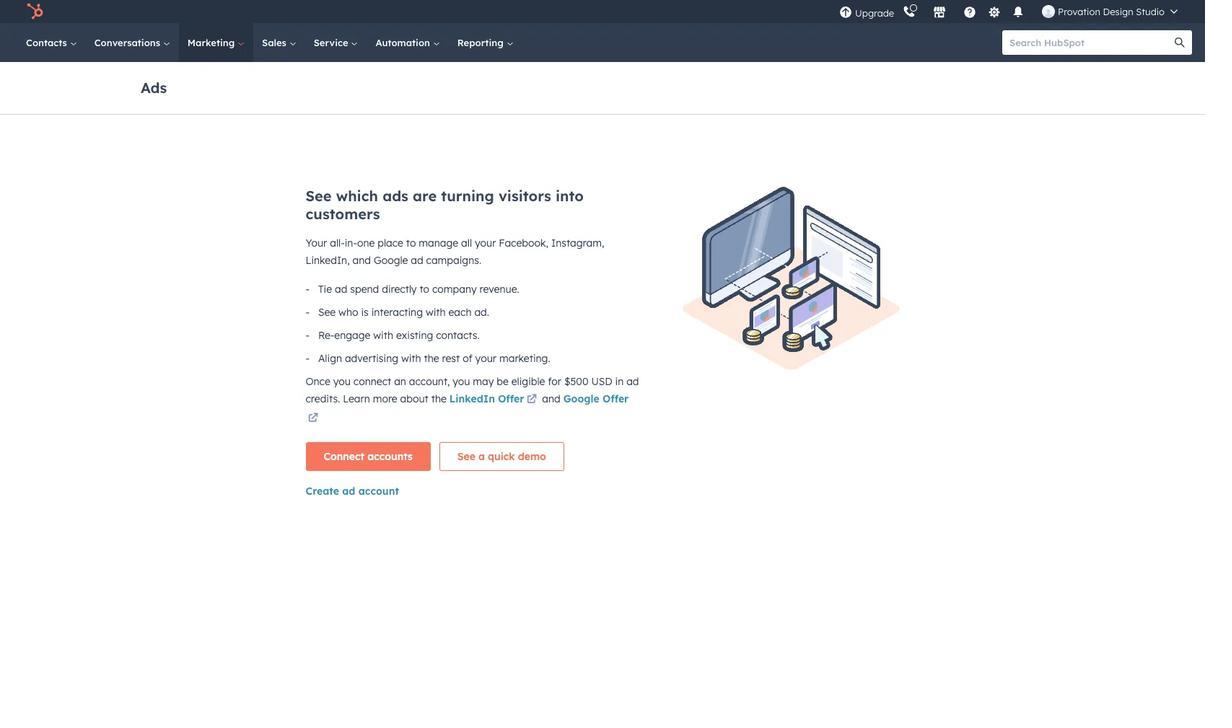 Task type: vqa. For each thing, say whether or not it's contained in the screenshot.
easier at the bottom left of the page
no



Task type: locate. For each thing, give the bounding box(es) containing it.
with
[[426, 306, 446, 319], [373, 329, 393, 342], [401, 352, 421, 365]]

automation link
[[367, 23, 449, 62]]

offer for google offer
[[603, 393, 629, 406]]

connect
[[324, 450, 365, 463]]

0 vertical spatial link opens in a new window image
[[527, 395, 537, 406]]

your
[[306, 237, 327, 250]]

0 horizontal spatial link opens in a new window image
[[308, 414, 318, 424]]

link opens in a new window image down eligible
[[527, 395, 537, 406]]

and inside your all-in-one place to manage all your facebook, instagram, linkedin, and google ad campaigns.
[[353, 254, 371, 267]]

0 vertical spatial and
[[353, 254, 371, 267]]

about
[[400, 393, 429, 406]]

help button
[[958, 0, 982, 23]]

rest
[[442, 352, 460, 365]]

1 horizontal spatial google
[[563, 393, 600, 406]]

0 horizontal spatial with
[[373, 329, 393, 342]]

account
[[359, 485, 399, 498]]

1 vertical spatial link opens in a new window image
[[308, 411, 318, 428]]

1 vertical spatial with
[[373, 329, 393, 342]]

create
[[306, 485, 339, 498]]

quick
[[488, 450, 515, 463]]

an
[[394, 375, 406, 388]]

see
[[306, 187, 332, 205], [318, 306, 336, 319], [457, 450, 476, 463]]

link opens in a new window image inside google offer "link"
[[308, 411, 318, 428]]

customers
[[306, 205, 380, 223]]

see left which
[[306, 187, 332, 205]]

linkedin
[[449, 393, 495, 406]]

ad right in
[[627, 375, 639, 388]]

more
[[373, 393, 397, 406]]

link opens in a new window image down credits.
[[308, 414, 318, 424]]

settings link
[[985, 4, 1003, 19]]

ads
[[141, 78, 167, 96]]

each
[[449, 306, 472, 319]]

menu containing provation design studio
[[838, 0, 1188, 23]]

offer inside google offer "link"
[[603, 393, 629, 406]]

provation
[[1058, 6, 1101, 17]]

1 horizontal spatial you
[[453, 375, 470, 388]]

1 offer from the left
[[498, 393, 524, 406]]

and
[[353, 254, 371, 267], [539, 393, 563, 406]]

link opens in a new window image
[[527, 392, 537, 409], [308, 411, 318, 428]]

2 your from the top
[[475, 352, 497, 365]]

offer
[[498, 393, 524, 406], [603, 393, 629, 406]]

you up learn
[[333, 375, 351, 388]]

2 vertical spatial with
[[401, 352, 421, 365]]

1 horizontal spatial with
[[401, 352, 421, 365]]

1 vertical spatial to
[[420, 283, 430, 296]]

link opens in a new window image for linkedin offer
[[527, 395, 537, 406]]

0 horizontal spatial you
[[333, 375, 351, 388]]

1 vertical spatial see
[[318, 306, 336, 319]]

link opens in a new window image inside linkedin offer link
[[527, 395, 537, 406]]

see a quick demo button
[[439, 442, 564, 471]]

offer inside linkedin offer link
[[498, 393, 524, 406]]

to
[[406, 237, 416, 250], [420, 283, 430, 296]]

see inside button
[[457, 450, 476, 463]]

offer down the be
[[498, 393, 524, 406]]

interacting
[[371, 306, 423, 319]]

marketplaces image
[[933, 6, 946, 19]]

2 you from the left
[[453, 375, 470, 388]]

link opens in a new window image inside google offer "link"
[[308, 414, 318, 424]]

1 vertical spatial your
[[475, 352, 497, 365]]

the left rest
[[424, 352, 439, 365]]

you up linkedin
[[453, 375, 470, 388]]

ad right create in the left bottom of the page
[[342, 485, 355, 498]]

with left 'each'
[[426, 306, 446, 319]]

are
[[413, 187, 437, 205]]

0 horizontal spatial offer
[[498, 393, 524, 406]]

calling icon image
[[903, 6, 916, 19]]

to right place at left top
[[406, 237, 416, 250]]

google offer
[[563, 393, 629, 406]]

1 vertical spatial the
[[431, 393, 447, 406]]

hubspot image
[[26, 3, 43, 20]]

upgrade
[[855, 7, 894, 18]]

link opens in a new window image down eligible
[[527, 392, 537, 409]]

marketing link
[[179, 23, 253, 62]]

ad right tie
[[335, 283, 347, 296]]

in
[[615, 375, 624, 388]]

your right of
[[475, 352, 497, 365]]

to inside your all-in-one place to manage all your facebook, instagram, linkedin, and google ad campaigns.
[[406, 237, 416, 250]]

advertising
[[345, 352, 398, 365]]

facebook,
[[499, 237, 549, 250]]

and down "for"
[[539, 393, 563, 406]]

and down 'one'
[[353, 254, 371, 267]]

contacts.
[[436, 329, 480, 342]]

your
[[475, 237, 496, 250], [475, 352, 497, 365]]

with down existing
[[401, 352, 421, 365]]

0 vertical spatial your
[[475, 237, 496, 250]]

google down $500
[[563, 393, 600, 406]]

sales link
[[253, 23, 305, 62]]

linkedin offer
[[449, 393, 524, 406]]

google offer link
[[306, 393, 629, 428]]

0 vertical spatial see
[[306, 187, 332, 205]]

see inside see which ads are turning visitors into customers
[[306, 187, 332, 205]]

google down place at left top
[[374, 254, 408, 267]]

menu
[[838, 0, 1188, 23]]

link opens in a new window image
[[527, 395, 537, 406], [308, 414, 318, 424]]

campaigns.
[[426, 254, 482, 267]]

1 vertical spatial google
[[563, 393, 600, 406]]

2 vertical spatial see
[[457, 450, 476, 463]]

see left "who"
[[318, 306, 336, 319]]

see left a
[[457, 450, 476, 463]]

the
[[424, 352, 439, 365], [431, 393, 447, 406]]

to right directly
[[420, 283, 430, 296]]

the down account,
[[431, 393, 447, 406]]

who
[[339, 306, 358, 319]]

reporting link
[[449, 23, 522, 62]]

search button
[[1168, 30, 1192, 55]]

ad down manage
[[411, 254, 423, 267]]

1 horizontal spatial to
[[420, 283, 430, 296]]

0 vertical spatial link opens in a new window image
[[527, 392, 537, 409]]

1 vertical spatial link opens in a new window image
[[308, 414, 318, 424]]

link opens in a new window image for google offer
[[308, 414, 318, 424]]

1 horizontal spatial offer
[[603, 393, 629, 406]]

existing
[[396, 329, 433, 342]]

0 vertical spatial with
[[426, 306, 446, 319]]

may
[[473, 375, 494, 388]]

link opens in a new window image down credits.
[[308, 411, 318, 428]]

1 horizontal spatial link opens in a new window image
[[527, 395, 537, 406]]

offer down in
[[603, 393, 629, 406]]

0 vertical spatial google
[[374, 254, 408, 267]]

1 horizontal spatial link opens in a new window image
[[527, 392, 537, 409]]

0 vertical spatial to
[[406, 237, 416, 250]]

google
[[374, 254, 408, 267], [563, 393, 600, 406]]

ads
[[383, 187, 408, 205]]

0 horizontal spatial and
[[353, 254, 371, 267]]

your right the all
[[475, 237, 496, 250]]

notifications image
[[1012, 6, 1025, 19]]

reporting
[[457, 37, 506, 48]]

0 horizontal spatial google
[[374, 254, 408, 267]]

google inside "link"
[[563, 393, 600, 406]]

Search HubSpot search field
[[1003, 30, 1179, 55]]

1 your from the top
[[475, 237, 496, 250]]

re-engage with existing contacts.
[[318, 329, 480, 342]]

which
[[336, 187, 378, 205]]

google inside your all-in-one place to manage all your facebook, instagram, linkedin, and google ad campaigns.
[[374, 254, 408, 267]]

help image
[[964, 6, 977, 19]]

2 offer from the left
[[603, 393, 629, 406]]

directly
[[382, 283, 417, 296]]

one
[[357, 237, 375, 250]]

once
[[306, 375, 330, 388]]

re-
[[318, 329, 334, 342]]

spend
[[350, 283, 379, 296]]

0 horizontal spatial to
[[406, 237, 416, 250]]

with up advertising
[[373, 329, 393, 342]]

conversations link
[[86, 23, 179, 62]]

align advertising with the rest of your marketing.
[[318, 352, 550, 365]]

ad
[[411, 254, 423, 267], [335, 283, 347, 296], [627, 375, 639, 388], [342, 485, 355, 498]]

provation design studio
[[1058, 6, 1165, 17]]

1 horizontal spatial and
[[539, 393, 563, 406]]

see for see which ads are turning visitors into customers
[[306, 187, 332, 205]]

0 horizontal spatial link opens in a new window image
[[308, 411, 318, 428]]

connect accounts
[[324, 450, 413, 463]]



Task type: describe. For each thing, give the bounding box(es) containing it.
usd
[[591, 375, 613, 388]]

linkedin offer link
[[449, 392, 539, 409]]

studio
[[1136, 6, 1165, 17]]

contacts
[[26, 37, 70, 48]]

instagram,
[[551, 237, 604, 250]]

design
[[1103, 6, 1134, 17]]

of
[[463, 352, 473, 365]]

marketing.
[[499, 352, 550, 365]]

see for see a quick demo
[[457, 450, 476, 463]]

provation design studio button
[[1034, 0, 1187, 23]]

see who is interacting with each ad.
[[318, 306, 489, 319]]

visitors
[[499, 187, 551, 205]]

for
[[548, 375, 562, 388]]

your all-in-one place to manage all your facebook, instagram, linkedin, and google ad campaigns.
[[306, 237, 604, 267]]

credits.
[[306, 393, 340, 406]]

2 horizontal spatial with
[[426, 306, 446, 319]]

link opens in a new window image for google offer
[[308, 411, 318, 428]]

see which ads are turning visitors into customers
[[306, 187, 584, 223]]

revenue.
[[480, 283, 519, 296]]

create ad account button
[[306, 485, 399, 498]]

marketplaces button
[[925, 0, 955, 23]]

manage
[[419, 237, 458, 250]]

service link
[[305, 23, 367, 62]]

your inside your all-in-one place to manage all your facebook, instagram, linkedin, and google ad campaigns.
[[475, 237, 496, 250]]

hubspot link
[[17, 3, 54, 20]]

into
[[556, 187, 584, 205]]

learn
[[343, 393, 370, 406]]

company
[[432, 283, 477, 296]]

is
[[361, 306, 369, 319]]

demo
[[518, 450, 546, 463]]

account,
[[409, 375, 450, 388]]

in-
[[345, 237, 357, 250]]

linkedin,
[[306, 254, 350, 267]]

settings image
[[988, 6, 1001, 19]]

turning
[[441, 187, 494, 205]]

a
[[479, 450, 485, 463]]

contacts link
[[17, 23, 86, 62]]

ad inside your all-in-one place to manage all your facebook, instagram, linkedin, and google ad campaigns.
[[411, 254, 423, 267]]

align
[[318, 352, 342, 365]]

once you connect an account, you may be eligible for $500 usd in ad credits. learn more about the
[[306, 375, 639, 406]]

offer for linkedin offer
[[498, 393, 524, 406]]

tie ad spend directly to company revenue.
[[318, 283, 519, 296]]

see for see who is interacting with each ad.
[[318, 306, 336, 319]]

create ad account
[[306, 485, 399, 498]]

ad.
[[474, 306, 489, 319]]

with for existing
[[373, 329, 393, 342]]

tie
[[318, 283, 332, 296]]

all-
[[330, 237, 345, 250]]

automation
[[376, 37, 433, 48]]

the inside once you connect an account, you may be eligible for $500 usd in ad credits. learn more about the
[[431, 393, 447, 406]]

notifications button
[[1006, 0, 1031, 23]]

engage
[[334, 329, 371, 342]]

1 vertical spatial and
[[539, 393, 563, 406]]

accounts
[[368, 450, 413, 463]]

0 vertical spatial the
[[424, 352, 439, 365]]

service
[[314, 37, 351, 48]]

link opens in a new window image for linkedin offer
[[527, 392, 537, 409]]

all
[[461, 237, 472, 250]]

james peterson image
[[1042, 5, 1055, 18]]

eligible
[[512, 375, 545, 388]]

be
[[497, 375, 509, 388]]

see a quick demo
[[457, 450, 546, 463]]

with for the
[[401, 352, 421, 365]]

conversations
[[94, 37, 163, 48]]

upgrade image
[[839, 6, 852, 19]]

marketing
[[188, 37, 238, 48]]

place
[[378, 237, 403, 250]]

connect accounts link
[[306, 442, 431, 471]]

$500
[[564, 375, 589, 388]]

connect
[[354, 375, 391, 388]]

ad inside once you connect an account, you may be eligible for $500 usd in ad credits. learn more about the
[[627, 375, 639, 388]]

1 you from the left
[[333, 375, 351, 388]]

search image
[[1175, 38, 1185, 48]]

sales
[[262, 37, 289, 48]]

calling icon button
[[897, 2, 922, 21]]



